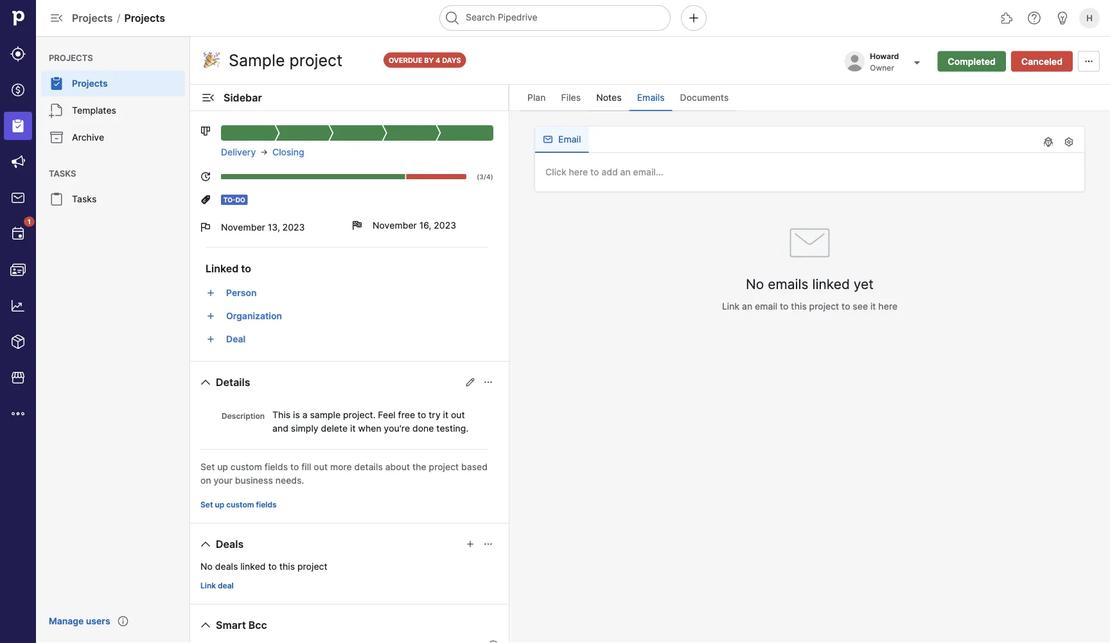 Task type: locate. For each thing, give the bounding box(es) containing it.
november inside 'button'
[[373, 220, 417, 231]]

here right click in the top of the page
[[569, 167, 588, 178]]

to inside the set up custom fields to fill out more details about the project based on your business needs.
[[291, 462, 299, 473]]

menu
[[36, 36, 190, 644]]

color active image up color active image
[[206, 288, 216, 298]]

it right see
[[871, 301, 877, 312]]

color undefined image for projects
[[49, 76, 64, 91]]

november 13, 2023
[[221, 222, 305, 233]]

this right deals
[[279, 561, 295, 572]]

🎉  Sample project text field
[[201, 47, 374, 73]]

set for set up custom fields
[[201, 500, 213, 510]]

insights image
[[10, 298, 26, 314]]

1 horizontal spatial this
[[792, 301, 807, 312]]

4
[[436, 56, 441, 64], [487, 173, 491, 181]]

0 vertical spatial custom
[[231, 462, 262, 473]]

2 vertical spatial project
[[298, 561, 328, 572]]

1 vertical spatial this
[[279, 561, 295, 572]]

2 color undefined image from the top
[[49, 103, 64, 118]]

no up "email"
[[746, 276, 765, 292]]

person
[[226, 288, 257, 299]]

2023 inside button
[[283, 222, 305, 233]]

0 vertical spatial color active image
[[206, 288, 216, 298]]

0 horizontal spatial here
[[569, 167, 588, 178]]

custom
[[231, 462, 262, 473], [226, 500, 254, 510]]

color primary image inside november 13, 2023 button
[[201, 222, 211, 233]]

fields down business
[[256, 500, 277, 510]]

up inside the set up custom fields to fill out more details about the project based on your business needs.
[[217, 462, 228, 473]]

color undefined image down sales inbox "icon"
[[10, 226, 26, 242]]

projects link
[[41, 71, 185, 96]]

link left "email"
[[723, 301, 740, 312]]

1 vertical spatial tasks
[[72, 194, 97, 205]]

2023 for november 13, 2023
[[283, 222, 305, 233]]

1 vertical spatial color undefined image
[[49, 103, 64, 118]]

custom for set up custom fields
[[226, 500, 254, 510]]

1 vertical spatial linked
[[241, 561, 266, 572]]

color primary image inside details button
[[198, 375, 213, 390]]

0 horizontal spatial /
[[117, 12, 120, 24]]

1 horizontal spatial it
[[443, 410, 449, 420]]

person button
[[221, 283, 494, 303]]

0 vertical spatial 4
[[436, 56, 441, 64]]

custom inside the set up custom fields to fill out more details about the project based on your business needs.
[[231, 462, 262, 473]]

deal button
[[221, 329, 494, 350]]

1 horizontal spatial november
[[373, 220, 417, 231]]

project.
[[343, 410, 376, 420]]

delivery
[[221, 147, 256, 158]]

done
[[413, 423, 434, 434]]

november 16, 2023
[[373, 220, 457, 231]]

0 horizontal spatial an
[[621, 167, 631, 178]]

2023 inside 'button'
[[434, 220, 457, 231]]

an right add
[[621, 167, 631, 178]]

fields inside button
[[256, 500, 277, 510]]

color undefined image inside projects link
[[49, 76, 64, 91]]

fill
[[302, 462, 311, 473]]

here right see
[[879, 301, 898, 312]]

canceled button
[[1012, 51, 1074, 72]]

h
[[1087, 13, 1093, 23]]

1 horizontal spatial 4
[[487, 173, 491, 181]]

it down project.
[[350, 423, 356, 434]]

color active image for person
[[206, 288, 216, 298]]

custom up business
[[231, 462, 262, 473]]

completed button
[[938, 51, 1007, 72]]

/ right (
[[484, 173, 487, 181]]

completed
[[948, 56, 996, 67]]

linked
[[813, 276, 850, 292], [241, 561, 266, 572]]

details
[[216, 376, 250, 389]]

1 vertical spatial it
[[443, 410, 449, 420]]

it right try
[[443, 410, 449, 420]]

fields up needs.
[[265, 462, 288, 473]]

1 vertical spatial here
[[879, 301, 898, 312]]

0 vertical spatial color undefined image
[[49, 192, 64, 207]]

1 vertical spatial out
[[314, 462, 328, 473]]

howard link
[[871, 51, 902, 61]]

fields for set up custom fields
[[256, 500, 277, 510]]

here
[[569, 167, 588, 178], [879, 301, 898, 312]]

home image
[[8, 8, 28, 28]]

linked for yet
[[813, 276, 850, 292]]

2 horizontal spatial project
[[810, 301, 840, 312]]

1 horizontal spatial out
[[451, 410, 465, 420]]

linked up link an email to this project to see it here
[[813, 276, 850, 292]]

no left deals
[[201, 561, 213, 572]]

email...
[[634, 167, 664, 178]]

16,
[[420, 220, 432, 231]]

deal
[[218, 581, 234, 591]]

set up on
[[201, 462, 215, 473]]

up inside button
[[215, 500, 225, 510]]

1 vertical spatial color active image
[[206, 334, 216, 345]]

tasks link
[[41, 186, 185, 212]]

0 vertical spatial color undefined image
[[49, 76, 64, 91]]

projects menu item
[[36, 71, 190, 96]]

)
[[491, 173, 494, 181]]

info image
[[489, 641, 499, 644]]

templates
[[72, 105, 116, 116]]

color active image down color active image
[[206, 334, 216, 345]]

0 vertical spatial fields
[[265, 462, 288, 473]]

0 vertical spatial set
[[201, 462, 215, 473]]

color undefined image inside templates link
[[49, 103, 64, 118]]

manage users button
[[41, 610, 118, 633]]

emails
[[638, 92, 665, 103]]

transfer ownership image
[[910, 55, 925, 70]]

to left add
[[591, 167, 600, 178]]

out right fill
[[314, 462, 328, 473]]

link left deal
[[201, 581, 216, 591]]

/
[[117, 12, 120, 24], [484, 173, 487, 181]]

link
[[723, 301, 740, 312], [201, 581, 216, 591]]

0 horizontal spatial this
[[279, 561, 295, 572]]

click here to add an email...
[[546, 167, 664, 178]]

color undefined image left templates
[[49, 103, 64, 118]]

up down your
[[215, 500, 225, 510]]

4 right the by at the top left of page
[[436, 56, 441, 64]]

3 color undefined image from the top
[[49, 130, 64, 145]]

1
[[28, 218, 31, 226]]

by
[[425, 56, 434, 64]]

1 vertical spatial project
[[429, 462, 459, 473]]

color undefined image inside "archive" link
[[49, 130, 64, 145]]

1 horizontal spatial project
[[429, 462, 459, 473]]

to
[[591, 167, 600, 178], [241, 262, 251, 275], [780, 301, 789, 312], [842, 301, 851, 312], [418, 410, 426, 420], [291, 462, 299, 473], [268, 561, 277, 572]]

set down on
[[201, 500, 213, 510]]

2 vertical spatial color undefined image
[[49, 130, 64, 145]]

0 horizontal spatial linked
[[241, 561, 266, 572]]

link deal
[[201, 581, 234, 591]]

4 right 3
[[487, 173, 491, 181]]

color primary image
[[201, 90, 216, 105], [543, 134, 554, 145], [1062, 137, 1077, 147], [465, 377, 476, 388], [198, 537, 213, 552], [483, 539, 494, 550]]

custom inside button
[[226, 500, 254, 510]]

color primary image
[[1082, 56, 1097, 67], [201, 126, 211, 136], [1041, 137, 1057, 147], [260, 147, 269, 158], [201, 172, 211, 182], [201, 195, 211, 205], [352, 221, 363, 231], [201, 222, 211, 233], [198, 375, 213, 390], [483, 377, 494, 388], [465, 539, 476, 550], [198, 618, 213, 633]]

1 vertical spatial up
[[215, 500, 225, 510]]

out
[[451, 410, 465, 420], [314, 462, 328, 473]]

0 vertical spatial out
[[451, 410, 465, 420]]

13,
[[268, 222, 280, 233]]

this
[[273, 410, 291, 420]]

marketplace image
[[10, 370, 26, 386]]

1 horizontal spatial here
[[879, 301, 898, 312]]

1 horizontal spatial 2023
[[434, 220, 457, 231]]

2023
[[434, 220, 457, 231], [283, 222, 305, 233]]

0 vertical spatial an
[[621, 167, 631, 178]]

free
[[398, 410, 415, 420]]

no for no emails linked yet
[[746, 276, 765, 292]]

0 vertical spatial /
[[117, 12, 120, 24]]

smart bcc button
[[195, 615, 272, 636]]

an
[[621, 167, 631, 178], [743, 301, 753, 312]]

1 vertical spatial custom
[[226, 500, 254, 510]]

fields for set up custom fields to fill out more details about the project based on your business needs.
[[265, 462, 288, 473]]

sales inbox image
[[10, 190, 26, 206]]

files
[[562, 92, 581, 103]]

1 vertical spatial set
[[201, 500, 213, 510]]

the
[[413, 462, 427, 473]]

based
[[462, 462, 488, 473]]

it
[[871, 301, 877, 312], [443, 410, 449, 420], [350, 423, 356, 434]]

this
[[792, 301, 807, 312], [279, 561, 295, 572]]

this down emails
[[792, 301, 807, 312]]

1 menu
[[0, 0, 36, 644]]

1 vertical spatial fields
[[256, 500, 277, 510]]

and
[[273, 423, 289, 434]]

when
[[358, 423, 382, 434]]

howard owner
[[871, 51, 900, 73]]

to left fill
[[291, 462, 299, 473]]

0 vertical spatial up
[[217, 462, 228, 473]]

0 vertical spatial link
[[723, 301, 740, 312]]

1 horizontal spatial an
[[743, 301, 753, 312]]

1 set from the top
[[201, 462, 215, 473]]

0 vertical spatial linked
[[813, 276, 850, 292]]

color active image
[[206, 311, 216, 321]]

set inside the set up custom fields to fill out more details about the project based on your business needs.
[[201, 462, 215, 473]]

2023 right 16,
[[434, 220, 457, 231]]

color primary image inside november 16, 2023 'button'
[[352, 221, 363, 231]]

1 horizontal spatial linked
[[813, 276, 850, 292]]

deals image
[[10, 82, 26, 98]]

color active image
[[206, 288, 216, 298], [206, 334, 216, 345]]

november left 16,
[[373, 220, 417, 231]]

color undefined image left archive
[[49, 130, 64, 145]]

deals
[[216, 538, 244, 551]]

2 horizontal spatial it
[[871, 301, 877, 312]]

0 vertical spatial it
[[871, 301, 877, 312]]

november left 13,
[[221, 222, 265, 233]]

0 horizontal spatial 2023
[[283, 222, 305, 233]]

0 vertical spatial project
[[810, 301, 840, 312]]

linked
[[206, 262, 239, 275]]

(
[[477, 173, 480, 181]]

no for no deals linked to this project
[[201, 561, 213, 572]]

an left "email"
[[743, 301, 753, 312]]

color undefined image right sales inbox "icon"
[[49, 192, 64, 207]]

0 horizontal spatial color undefined image
[[10, 226, 26, 242]]

2 color active image from the top
[[206, 334, 216, 345]]

to left see
[[842, 301, 851, 312]]

0 horizontal spatial it
[[350, 423, 356, 434]]

color primary image inside deals button
[[198, 537, 213, 552]]

1 horizontal spatial link
[[723, 301, 740, 312]]

0 vertical spatial tasks
[[49, 168, 76, 178]]

email
[[755, 301, 778, 312]]

0 horizontal spatial no
[[201, 561, 213, 572]]

sidebar
[[224, 91, 262, 104]]

0 horizontal spatial project
[[298, 561, 328, 572]]

menu item
[[0, 108, 36, 144]]

out inside this is a sample project. feel free to try it out and simply delete it when you're done testing.
[[451, 410, 465, 420]]

0 vertical spatial no
[[746, 276, 765, 292]]

1 color undefined image from the top
[[49, 76, 64, 91]]

1 horizontal spatial /
[[484, 173, 487, 181]]

linked right deals
[[241, 561, 266, 572]]

1 vertical spatial link
[[201, 581, 216, 591]]

november inside button
[[221, 222, 265, 233]]

link inside "button"
[[201, 581, 216, 591]]

templates link
[[41, 98, 185, 123]]

1 vertical spatial color undefined image
[[10, 226, 26, 242]]

fields inside the set up custom fields to fill out more details about the project based on your business needs.
[[265, 462, 288, 473]]

0 vertical spatial this
[[792, 301, 807, 312]]

color undefined image for archive
[[49, 130, 64, 145]]

1 horizontal spatial no
[[746, 276, 765, 292]]

color undefined image
[[49, 76, 64, 91], [49, 103, 64, 118], [49, 130, 64, 145]]

1 horizontal spatial color undefined image
[[49, 192, 64, 207]]

deals
[[215, 561, 238, 572]]

1 color active image from the top
[[206, 288, 216, 298]]

overdue
[[389, 56, 423, 64]]

color undefined image
[[49, 192, 64, 207], [10, 226, 26, 242]]

manage users
[[49, 616, 110, 627]]

november for november 16, 2023
[[373, 220, 417, 231]]

testing.
[[437, 423, 469, 434]]

0 horizontal spatial out
[[314, 462, 328, 473]]

2023 right 13,
[[283, 222, 305, 233]]

/ right the menu toggle icon
[[117, 12, 120, 24]]

0 horizontal spatial november
[[221, 222, 265, 233]]

up up your
[[217, 462, 228, 473]]

2 set from the top
[[201, 500, 213, 510]]

color undefined image right the deals icon
[[49, 76, 64, 91]]

set inside button
[[201, 500, 213, 510]]

custom down business
[[226, 500, 254, 510]]

out up testing.
[[451, 410, 465, 420]]

linked for to
[[241, 561, 266, 572]]

1 vertical spatial no
[[201, 561, 213, 572]]

1 vertical spatial 4
[[487, 173, 491, 181]]

canceled
[[1022, 56, 1063, 67]]

to left try
[[418, 410, 426, 420]]

sales assistant image
[[1056, 10, 1071, 26]]

0 horizontal spatial link
[[201, 581, 216, 591]]

quick help image
[[1027, 10, 1043, 26]]



Task type: vqa. For each thing, say whether or not it's contained in the screenshot.
right •
no



Task type: describe. For each thing, give the bounding box(es) containing it.
quick add image
[[687, 10, 702, 26]]

archive link
[[41, 125, 185, 150]]

products image
[[10, 334, 26, 350]]

0 vertical spatial here
[[569, 167, 588, 178]]

bcc
[[249, 619, 267, 632]]

november for november 13, 2023
[[221, 222, 265, 233]]

users
[[86, 616, 110, 627]]

set up custom fields link
[[195, 498, 282, 513]]

days
[[442, 56, 461, 64]]

leads image
[[10, 46, 26, 62]]

h button
[[1077, 5, 1103, 31]]

organization button
[[221, 306, 494, 327]]

plan
[[528, 92, 546, 103]]

owner
[[871, 63, 895, 73]]

this for linked
[[279, 561, 295, 572]]

to inside this is a sample project. feel free to try it out and simply delete it when you're done testing.
[[418, 410, 426, 420]]

info image
[[118, 617, 128, 627]]

description
[[222, 412, 265, 421]]

your
[[214, 475, 233, 486]]

click
[[546, 167, 567, 178]]

closing
[[273, 147, 304, 158]]

0 horizontal spatial 4
[[436, 56, 441, 64]]

to right deals
[[268, 561, 277, 572]]

a
[[303, 410, 308, 420]]

see
[[853, 301, 869, 312]]

out inside the set up custom fields to fill out more details about the project based on your business needs.
[[314, 462, 328, 473]]

business
[[235, 475, 273, 486]]

no deals linked to this project
[[201, 561, 328, 572]]

3
[[480, 173, 484, 181]]

set up custom fields
[[201, 500, 277, 510]]

1 vertical spatial /
[[484, 173, 487, 181]]

details
[[355, 462, 383, 473]]

Search Pipedrive field
[[440, 5, 671, 31]]

color active image for deal
[[206, 334, 216, 345]]

more
[[330, 462, 352, 473]]

link deal button
[[195, 579, 239, 594]]

2 vertical spatial it
[[350, 423, 356, 434]]

link for link deal
[[201, 581, 216, 591]]

yet
[[854, 276, 874, 292]]

project inside the set up custom fields to fill out more details about the project based on your business needs.
[[429, 462, 459, 473]]

( 3 / 4 )
[[477, 173, 494, 181]]

set up custom fields button
[[195, 498, 282, 513]]

sample
[[310, 410, 341, 420]]

link an email to this project to see it here
[[723, 301, 898, 312]]

deal
[[226, 334, 246, 345]]

is
[[293, 410, 300, 420]]

archive
[[72, 132, 104, 143]]

link for link an email to this project to see it here
[[723, 301, 740, 312]]

this is a sample project. feel free to try it out and simply delete it when you're done testing.
[[273, 410, 469, 434]]

1 vertical spatial an
[[743, 301, 753, 312]]

details button
[[195, 372, 256, 393]]

color primary image inside the smart bcc button
[[198, 618, 213, 633]]

projects / projects
[[72, 12, 165, 24]]

organization
[[226, 311, 282, 322]]

overdue by 4 days
[[389, 56, 461, 64]]

color undefined image inside tasks link
[[49, 192, 64, 207]]

this for email
[[792, 301, 807, 312]]

set up custom fields to fill out more details about the project based on your business needs.
[[201, 462, 488, 486]]

more image
[[10, 406, 26, 422]]

project for no deals linked to this project
[[298, 561, 328, 572]]

contacts image
[[10, 262, 26, 278]]

projects image
[[10, 118, 26, 134]]

smart
[[216, 619, 246, 632]]

to right linked
[[241, 262, 251, 275]]

try
[[429, 410, 441, 420]]

2023 for november 16, 2023
[[434, 220, 457, 231]]

needs.
[[276, 475, 304, 486]]

you're
[[384, 423, 410, 434]]

simply
[[291, 423, 319, 434]]

linked to
[[206, 262, 251, 275]]

set for set up custom fields to fill out more details about the project based on your business needs.
[[201, 462, 215, 473]]

color undefined image inside 1 link
[[10, 226, 26, 242]]

deals button
[[195, 534, 249, 555]]

menu toggle image
[[49, 10, 64, 26]]

campaigns image
[[10, 154, 26, 170]]

manage
[[49, 616, 84, 627]]

emails
[[768, 276, 809, 292]]

to right "email"
[[780, 301, 789, 312]]

1 link
[[4, 217, 35, 248]]

notes
[[597, 92, 622, 103]]

projects inside menu item
[[72, 78, 108, 89]]

howard
[[871, 51, 900, 61]]

smart bcc
[[216, 619, 267, 632]]

up for set up custom fields
[[215, 500, 225, 510]]

on
[[201, 475, 211, 486]]

project for link an email to this project to see it here
[[810, 301, 840, 312]]

about
[[386, 462, 410, 473]]

empty page list image
[[785, 217, 836, 269]]

up for set up custom fields to fill out more details about the project based on your business needs.
[[217, 462, 228, 473]]

documents
[[681, 92, 729, 103]]

no emails linked yet
[[746, 276, 874, 292]]

add
[[602, 167, 618, 178]]

color undefined image for templates
[[49, 103, 64, 118]]

email
[[559, 134, 581, 145]]

menu containing projects
[[36, 36, 190, 644]]

november 13, 2023 button
[[201, 213, 342, 242]]

custom for set up custom fields to fill out more details about the project based on your business needs.
[[231, 462, 262, 473]]

november 16, 2023 button
[[352, 213, 494, 239]]



